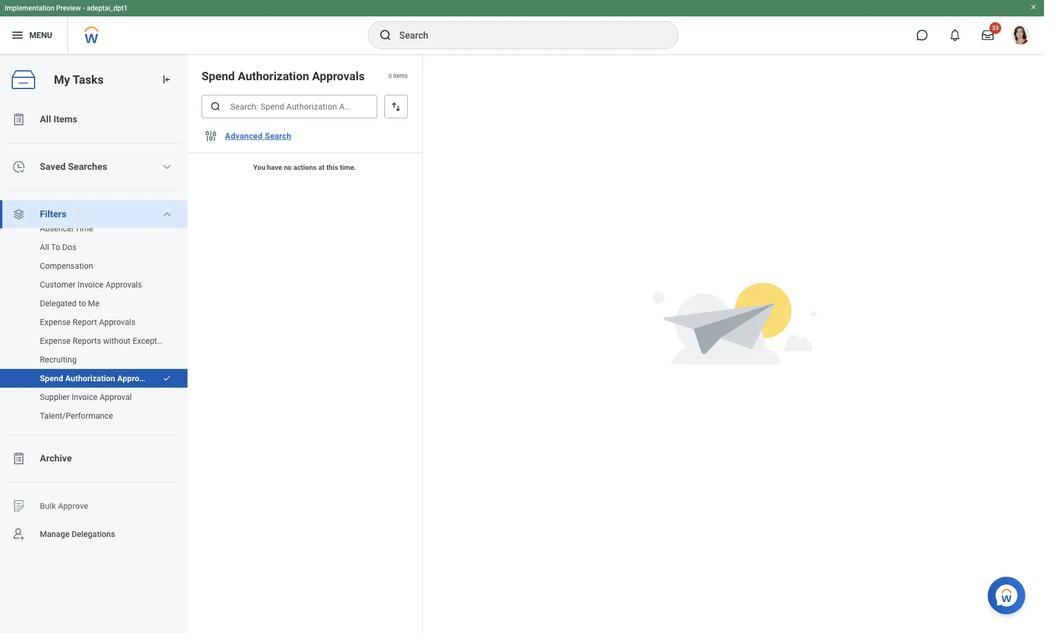 Task type: locate. For each thing, give the bounding box(es) containing it.
0 vertical spatial chevron down image
[[163, 162, 172, 172]]

manage delegations link
[[0, 520, 188, 549]]

spend right transformation import image
[[202, 69, 235, 83]]

preview
[[56, 4, 81, 12]]

items
[[393, 73, 408, 79]]

approvals inside spend authorization approvals button
[[117, 374, 154, 383]]

have
[[267, 164, 282, 172]]

2 list from the top
[[0, 219, 188, 425]]

approvals up without
[[99, 318, 136, 327]]

1 chevron down image from the top
[[163, 162, 172, 172]]

chevron down image for filters
[[163, 210, 172, 219]]

expense reports without exceptions
[[40, 336, 173, 346]]

spend
[[202, 69, 235, 83], [40, 374, 63, 383]]

search image
[[378, 28, 392, 42], [210, 101, 222, 113]]

approvals for customer invoice approvals button
[[106, 280, 142, 290]]

Search: Spend Authorization Approvals text field
[[202, 95, 377, 118]]

expense down delegated
[[40, 318, 71, 327]]

all inside button
[[40, 114, 51, 125]]

0 vertical spatial all
[[40, 114, 51, 125]]

0 vertical spatial spend
[[202, 69, 235, 83]]

items
[[53, 114, 77, 125]]

spend authorization approvals
[[202, 69, 365, 83], [40, 374, 154, 383]]

all
[[40, 114, 51, 125], [40, 243, 49, 252]]

1 list from the top
[[0, 105, 188, 549]]

all to dos
[[40, 243, 77, 252]]

2 chevron down image from the top
[[163, 210, 172, 219]]

1 vertical spatial spend authorization approvals
[[40, 374, 154, 383]]

1 vertical spatial spend
[[40, 374, 63, 383]]

1 vertical spatial clipboard image
[[12, 452, 26, 466]]

reports
[[73, 336, 101, 346]]

this
[[326, 164, 338, 172]]

compensation
[[40, 261, 93, 271]]

adeptai_dpt1
[[87, 4, 128, 12]]

approvals inside item list element
[[312, 69, 365, 83]]

menu button
[[0, 16, 68, 54]]

spend authorization approvals down recruiting button
[[40, 374, 154, 383]]

all left the "items"
[[40, 114, 51, 125]]

approvals down compensation button
[[106, 280, 142, 290]]

search image up 0
[[378, 28, 392, 42]]

1 vertical spatial expense
[[40, 336, 71, 346]]

0 vertical spatial spend authorization approvals
[[202, 69, 365, 83]]

0 vertical spatial invoice
[[78, 280, 104, 290]]

advanced search
[[225, 131, 291, 141]]

spend authorization approvals inside item list element
[[202, 69, 365, 83]]

menu banner
[[0, 0, 1044, 54]]

approvals inside expense report approvals button
[[99, 318, 136, 327]]

clipboard image left the archive
[[12, 452, 26, 466]]

0 vertical spatial search image
[[378, 28, 392, 42]]

expense report approvals
[[40, 318, 136, 327]]

0 horizontal spatial search image
[[210, 101, 222, 113]]

authorization
[[238, 69, 309, 83], [65, 374, 115, 383]]

clipboard image left all items at the left of page
[[12, 113, 26, 127]]

approve
[[58, 501, 88, 511]]

1 vertical spatial search image
[[210, 101, 222, 113]]

perspective image
[[12, 207, 26, 222]]

1 clipboard image from the top
[[12, 113, 26, 127]]

list
[[0, 105, 188, 549], [0, 219, 188, 425]]

profile logan mcneil image
[[1012, 26, 1030, 47]]

1 horizontal spatial authorization
[[238, 69, 309, 83]]

authorization down recruiting button
[[65, 374, 115, 383]]

invoice up talent/performance button
[[72, 393, 98, 402]]

supplier invoice approval
[[40, 393, 132, 402]]

notifications large image
[[949, 29, 961, 41]]

2 all from the top
[[40, 243, 49, 252]]

check image
[[163, 374, 171, 383]]

expense reports without exceptions button
[[0, 332, 176, 350]]

chevron down image
[[163, 162, 172, 172], [163, 210, 172, 219]]

advanced search button
[[220, 124, 296, 148]]

0 items
[[389, 73, 408, 79]]

menu
[[29, 30, 52, 40]]

spend authorization approvals inside button
[[40, 374, 154, 383]]

1 vertical spatial all
[[40, 243, 49, 252]]

1 expense from the top
[[40, 318, 71, 327]]

0 vertical spatial clipboard image
[[12, 113, 26, 127]]

spend authorization approvals up search: spend authorization approvals text box
[[202, 69, 365, 83]]

0 horizontal spatial authorization
[[65, 374, 115, 383]]

actions
[[294, 164, 317, 172]]

0
[[389, 73, 392, 79]]

1 all from the top
[[40, 114, 51, 125]]

authorization inside item list element
[[238, 69, 309, 83]]

chevron down image inside saved searches dropdown button
[[163, 162, 172, 172]]

expense up recruiting
[[40, 336, 71, 346]]

0 horizontal spatial spend
[[40, 374, 63, 383]]

approvals for expense report approvals button
[[99, 318, 136, 327]]

1 vertical spatial chevron down image
[[163, 210, 172, 219]]

spend up supplier
[[40, 374, 63, 383]]

customer
[[40, 280, 76, 290]]

0 horizontal spatial spend authorization approvals
[[40, 374, 154, 383]]

approvals
[[312, 69, 365, 83], [106, 280, 142, 290], [99, 318, 136, 327], [117, 374, 154, 383]]

recruiting button
[[0, 350, 176, 369]]

expense
[[40, 318, 71, 327], [40, 336, 71, 346]]

invoice for approval
[[72, 393, 98, 402]]

1 vertical spatial invoice
[[72, 393, 98, 402]]

to
[[79, 299, 86, 308]]

clipboard image inside archive button
[[12, 452, 26, 466]]

report
[[73, 318, 97, 327]]

2 expense from the top
[[40, 336, 71, 346]]

saved
[[40, 161, 66, 172]]

dos
[[62, 243, 77, 252]]

bulk approve
[[40, 501, 88, 511]]

clipboard image inside all items button
[[12, 113, 26, 127]]

1 horizontal spatial spend authorization approvals
[[202, 69, 365, 83]]

manage
[[40, 530, 70, 539]]

authorization up search: spend authorization approvals text box
[[238, 69, 309, 83]]

without
[[103, 336, 131, 346]]

clipboard image
[[12, 113, 26, 127], [12, 452, 26, 466]]

all inside button
[[40, 243, 49, 252]]

search
[[265, 131, 291, 141]]

1 vertical spatial authorization
[[65, 374, 115, 383]]

search image up configure image
[[210, 101, 222, 113]]

invoice
[[78, 280, 104, 290], [72, 393, 98, 402]]

no
[[284, 164, 292, 172]]

all left to
[[40, 243, 49, 252]]

chevron down image inside filters dropdown button
[[163, 210, 172, 219]]

clock check image
[[12, 160, 26, 174]]

2 clipboard image from the top
[[12, 452, 26, 466]]

chevron down image for saved searches
[[163, 162, 172, 172]]

invoice up delegated to me button
[[78, 280, 104, 290]]

transformation import image
[[161, 74, 172, 86]]

expense inside button
[[40, 336, 71, 346]]

all items
[[40, 114, 77, 125]]

expense inside button
[[40, 318, 71, 327]]

0 vertical spatial authorization
[[238, 69, 309, 83]]

authorization inside button
[[65, 374, 115, 383]]

approvals inside customer invoice approvals button
[[106, 280, 142, 290]]

configure image
[[204, 129, 218, 143]]

approvals for spend authorization approvals button
[[117, 374, 154, 383]]

1 horizontal spatial spend
[[202, 69, 235, 83]]

approvals left 0
[[312, 69, 365, 83]]

approvals up 'approval'
[[117, 374, 154, 383]]

0 vertical spatial expense
[[40, 318, 71, 327]]

my tasks element
[[0, 54, 188, 634]]



Task type: vqa. For each thing, say whether or not it's contained in the screenshot.
the bottommost "Invoice"
yes



Task type: describe. For each thing, give the bounding box(es) containing it.
at
[[318, 164, 325, 172]]

advanced
[[225, 131, 263, 141]]

invoice for approvals
[[78, 280, 104, 290]]

tasks
[[73, 72, 104, 86]]

customer invoice approvals button
[[0, 275, 176, 294]]

inbox large image
[[982, 29, 994, 41]]

my tasks
[[54, 72, 104, 86]]

spend authorization approvals button
[[0, 369, 157, 388]]

filters button
[[0, 200, 188, 229]]

archive button
[[0, 445, 188, 473]]

33
[[992, 25, 999, 31]]

searches
[[68, 161, 107, 172]]

bulk approve link
[[0, 492, 188, 520]]

expense report approvals button
[[0, 313, 176, 332]]

me
[[88, 299, 99, 308]]

user plus image
[[12, 527, 26, 542]]

rename image
[[12, 499, 26, 513]]

sort image
[[390, 101, 402, 113]]

all for all to dos
[[40, 243, 49, 252]]

implementation preview -   adeptai_dpt1
[[5, 4, 128, 12]]

Search Workday  search field
[[399, 22, 654, 48]]

absence/time
[[40, 224, 93, 233]]

manage delegations
[[40, 530, 115, 539]]

spend inside spend authorization approvals button
[[40, 374, 63, 383]]

talent/performance
[[40, 411, 113, 421]]

clipboard image for archive
[[12, 452, 26, 466]]

approval
[[100, 393, 132, 402]]

to
[[51, 243, 60, 252]]

my
[[54, 72, 70, 86]]

absence/time button
[[0, 219, 176, 238]]

delegations
[[72, 530, 115, 539]]

saved searches button
[[0, 153, 188, 181]]

33 button
[[975, 22, 1002, 48]]

all for all items
[[40, 114, 51, 125]]

bulk
[[40, 501, 56, 511]]

filters
[[40, 209, 66, 220]]

you
[[253, 164, 265, 172]]

all items button
[[0, 105, 188, 134]]

-
[[83, 4, 85, 12]]

time.
[[340, 164, 356, 172]]

clipboard image for all items
[[12, 113, 26, 127]]

delegated to me
[[40, 299, 99, 308]]

expense for expense reports without exceptions
[[40, 336, 71, 346]]

supplier
[[40, 393, 70, 402]]

list containing all items
[[0, 105, 188, 549]]

close environment banner image
[[1030, 4, 1037, 11]]

delegated
[[40, 299, 77, 308]]

saved searches
[[40, 161, 107, 172]]

1 horizontal spatial search image
[[378, 28, 392, 42]]

compensation button
[[0, 257, 176, 275]]

list containing absence/time
[[0, 219, 188, 425]]

delegated to me button
[[0, 294, 176, 313]]

you have no actions at this time.
[[253, 164, 356, 172]]

talent/performance button
[[0, 407, 176, 425]]

customer invoice approvals
[[40, 280, 142, 290]]

archive
[[40, 453, 72, 464]]

supplier invoice approval button
[[0, 388, 176, 407]]

exceptions
[[133, 336, 173, 346]]

spend inside item list element
[[202, 69, 235, 83]]

item list element
[[188, 54, 423, 634]]

implementation
[[5, 4, 54, 12]]

expense for expense report approvals
[[40, 318, 71, 327]]

all to dos button
[[0, 238, 176, 257]]

justify image
[[11, 28, 25, 42]]

recruiting
[[40, 355, 77, 365]]



